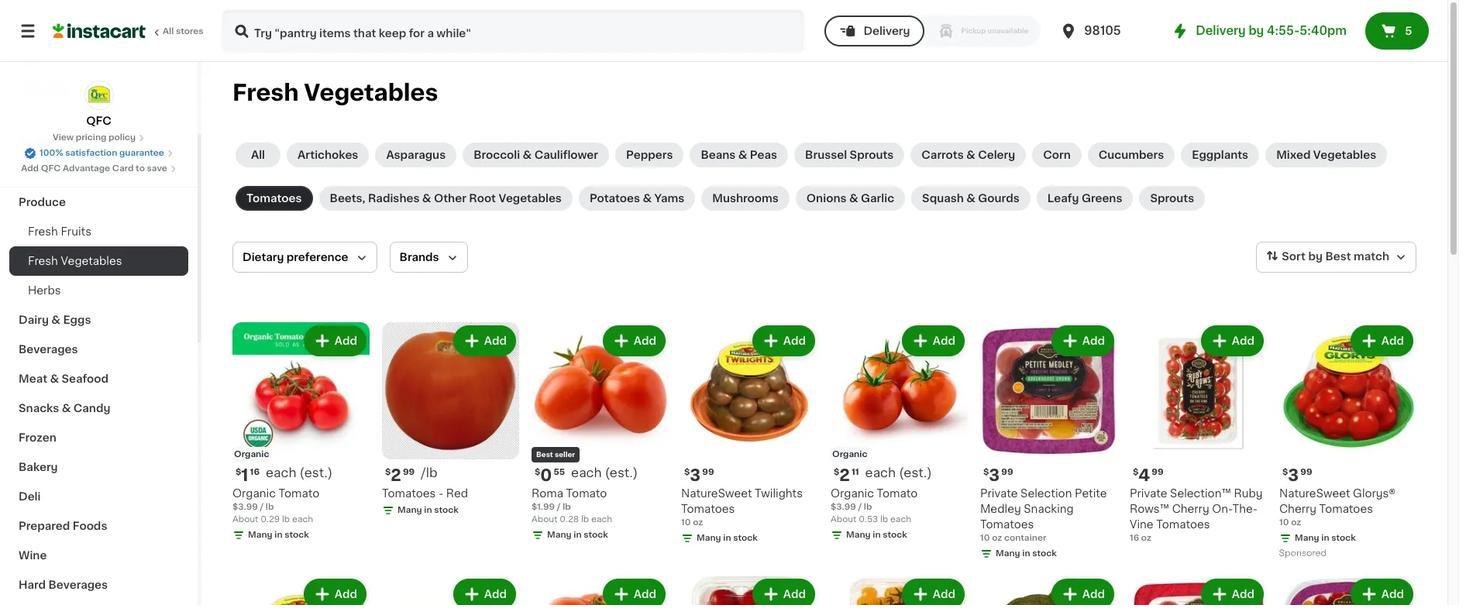 Task type: locate. For each thing, give the bounding box(es) containing it.
$ 3 99 for naturesweet twilights tomatoes
[[684, 467, 714, 484]]

99 up medley
[[1001, 468, 1013, 477]]

best for best match
[[1325, 251, 1351, 262]]

qfc logo image
[[84, 81, 114, 110]]

1 horizontal spatial 2
[[840, 467, 850, 484]]

0 horizontal spatial $3.99
[[232, 503, 258, 511]]

$ up organic tomato $3.99 / lb about 0.29 lb each
[[236, 468, 241, 477]]

tomatoes link
[[236, 186, 313, 211]]

lb
[[266, 503, 274, 511], [563, 503, 571, 511], [864, 503, 872, 511], [282, 515, 290, 524], [581, 515, 589, 524], [880, 515, 888, 524]]

3 about from the left
[[831, 515, 857, 524]]

fresh down produce
[[28, 226, 58, 237]]

$1.16 each (estimated) element
[[232, 466, 370, 486]]

broccoli & cauliflower link
[[463, 143, 609, 167]]

1 horizontal spatial $3.99
[[831, 503, 856, 511]]

3 / from the left
[[858, 503, 862, 511]]

0 horizontal spatial each (est.)
[[266, 467, 333, 479]]

2 horizontal spatial $ 3 99
[[1283, 467, 1312, 484]]

about inside organic tomato $3.99 / lb about 0.53 lb each
[[831, 515, 857, 524]]

0 vertical spatial fresh vegetables
[[232, 81, 438, 104]]

3 3 from the left
[[1288, 467, 1299, 484]]

0 horizontal spatial all
[[163, 27, 174, 36]]

stock down organic tomato $3.99 / lb about 0.53 lb each
[[883, 531, 907, 539]]

& inside snacks & candy link
[[62, 403, 71, 414]]

each right 0.53
[[890, 515, 911, 524]]

& left eggs
[[51, 315, 60, 325]]

0 horizontal spatial best
[[536, 451, 553, 458]]

each (est.) inside $2.11 each (estimated) element
[[865, 467, 932, 479]]

3 99 from the left
[[1001, 468, 1013, 477]]

0 horizontal spatial $ 3 99
[[684, 467, 714, 484]]

vegetables
[[304, 81, 438, 104], [1313, 150, 1377, 160], [499, 193, 562, 204], [61, 256, 122, 267]]

1 horizontal spatial 3
[[989, 467, 1000, 484]]

& right broccoli
[[523, 150, 532, 160]]

0 horizontal spatial (est.)
[[300, 467, 333, 479]]

best
[[1325, 251, 1351, 262], [536, 451, 553, 458]]

each (est.) down seller
[[571, 467, 638, 479]]

& for carrots & celery
[[966, 150, 975, 160]]

many in stock down 0.29
[[248, 531, 309, 539]]

many in stock
[[398, 506, 459, 515], [248, 531, 309, 539], [547, 531, 608, 539], [846, 531, 907, 539], [697, 534, 758, 542], [1295, 534, 1356, 542], [996, 549, 1057, 558]]

vine
[[1130, 519, 1154, 530]]

0 vertical spatial qfc
[[86, 115, 111, 126]]

each (est.) inside $0.55 each (estimated) element
[[571, 467, 638, 479]]

by for delivery
[[1249, 25, 1264, 36]]

0 horizontal spatial 16
[[250, 468, 260, 477]]

1 horizontal spatial /
[[557, 503, 561, 511]]

each inside $1.16 each (estimated) element
[[266, 467, 296, 479]]

1 vertical spatial fresh
[[28, 226, 58, 237]]

1 horizontal spatial cherry
[[1279, 504, 1317, 515]]

2 3 from the left
[[989, 467, 1000, 484]]

& inside squash & gourds link
[[967, 193, 976, 204]]

organic tomato $3.99 / lb about 0.53 lb each
[[831, 488, 918, 524]]

roma tomato $1.99 / lb about 0.28 lb each
[[532, 488, 612, 524]]

herbs
[[28, 285, 61, 296]]

2 cherry from the left
[[1279, 504, 1317, 515]]

brussel
[[805, 150, 847, 160]]

in up sponsored badge image at bottom
[[1322, 534, 1329, 542]]

2 horizontal spatial 10
[[1279, 518, 1289, 527]]

cherry down selection™
[[1172, 504, 1209, 515]]

1 (est.) from the left
[[300, 467, 333, 479]]

vegetables down fresh fruits 'link'
[[61, 256, 122, 267]]

$ left 55
[[535, 468, 540, 477]]

$ inside $ 0 55
[[535, 468, 540, 477]]

& for potatoes & yams
[[643, 193, 652, 204]]

fresh vegetables link
[[9, 246, 188, 276]]

0 horizontal spatial 2
[[391, 467, 401, 484]]

container
[[1004, 534, 1046, 542]]

7 $ from the left
[[1133, 468, 1139, 477]]

(est.) up roma tomato $1.99 / lb about 0.28 lb each
[[605, 467, 638, 479]]

add button
[[305, 327, 365, 355], [455, 327, 515, 355], [604, 327, 664, 355], [754, 327, 814, 355], [903, 327, 963, 355], [1053, 327, 1113, 355], [1203, 327, 1262, 355], [1352, 327, 1412, 355], [305, 580, 365, 605], [455, 580, 515, 605], [604, 580, 664, 605], [754, 580, 814, 605], [903, 580, 963, 605], [1053, 580, 1113, 605], [1203, 580, 1262, 605], [1352, 580, 1412, 605]]

1 cherry from the left
[[1172, 504, 1209, 515]]

oz
[[693, 518, 703, 527], [1291, 518, 1301, 527], [992, 534, 1002, 542], [1141, 534, 1152, 542]]

(est.) for 2
[[899, 467, 932, 479]]

many down container
[[996, 549, 1020, 558]]

potatoes
[[590, 193, 640, 204]]

10
[[681, 518, 691, 527], [1279, 518, 1289, 527], [980, 534, 990, 542]]

product group
[[232, 322, 370, 545], [382, 322, 519, 520], [532, 322, 669, 545], [681, 322, 818, 548], [831, 322, 968, 545], [980, 322, 1117, 563], [1130, 322, 1267, 545], [1279, 322, 1417, 562], [232, 576, 370, 605], [382, 576, 519, 605], [532, 576, 669, 605], [681, 576, 818, 605], [831, 576, 968, 605], [980, 576, 1117, 605], [1130, 576, 1267, 605], [1279, 576, 1417, 605]]

-
[[439, 488, 443, 499]]

greens
[[1082, 193, 1122, 204]]

sprouts link
[[1140, 186, 1205, 211]]

1 / from the left
[[260, 503, 264, 511]]

4 99 from the left
[[1152, 468, 1164, 477]]

(est.) inside $1.16 each (estimated) element
[[300, 467, 333, 479]]

organic inside organic tomato $3.99 / lb about 0.29 lb each
[[232, 488, 276, 499]]

tomatoes inside private selection petite medley snacking tomatoes 10 oz container
[[980, 519, 1034, 530]]

dairy
[[19, 315, 49, 325]]

0 horizontal spatial sprouts
[[850, 150, 894, 160]]

recipes link
[[9, 129, 188, 158]]

1 horizontal spatial (est.)
[[605, 467, 638, 479]]

2 private from the left
[[1130, 488, 1167, 499]]

tomato down $0.55 each (estimated) element
[[566, 488, 607, 499]]

0 horizontal spatial delivery
[[864, 26, 910, 36]]

(est.) inside $2.11 each (estimated) element
[[899, 467, 932, 479]]

delivery by 4:55-5:40pm
[[1196, 25, 1347, 36]]

oz inside private selection™ ruby rows™ cherry on-the- vine tomatoes 16 oz
[[1141, 534, 1152, 542]]

& for dairy & eggs
[[51, 315, 60, 325]]

naturesweet left twilights on the right bottom of the page
[[681, 488, 752, 499]]

& for beans & peas
[[738, 150, 747, 160]]

& inside the broccoli & cauliflower link
[[523, 150, 532, 160]]

qfc up 'view pricing policy' link
[[86, 115, 111, 126]]

roma
[[532, 488, 563, 499]]

$ up naturesweet twilights tomatoes 10 oz
[[684, 468, 690, 477]]

best left seller
[[536, 451, 553, 458]]

bakery link
[[9, 453, 188, 482]]

$ 3 99 up medley
[[983, 467, 1013, 484]]

&
[[523, 150, 532, 160], [738, 150, 747, 160], [966, 150, 975, 160], [422, 193, 431, 204], [643, 193, 652, 204], [849, 193, 858, 204], [967, 193, 976, 204], [51, 315, 60, 325], [50, 374, 59, 384], [62, 403, 71, 414]]

organic down $ 1 16
[[232, 488, 276, 499]]

99 up naturesweet twilights tomatoes 10 oz
[[702, 468, 714, 477]]

about inside organic tomato $3.99 / lb about 0.29 lb each
[[232, 515, 258, 524]]

2 for $ 2 11
[[840, 467, 850, 484]]

1 horizontal spatial naturesweet
[[1279, 488, 1350, 499]]

$ 2 99 /lb
[[385, 467, 438, 484]]

0 vertical spatial fresh
[[232, 81, 299, 104]]

(est.) up organic tomato $3.99 / lb about 0.29 lb each
[[300, 467, 333, 479]]

private inside private selection™ ruby rows™ cherry on-the- vine tomatoes 16 oz
[[1130, 488, 1167, 499]]

lb up 0.29
[[266, 503, 274, 511]]

1 $ 3 99 from the left
[[684, 467, 714, 484]]

each inside organic tomato $3.99 / lb about 0.29 lb each
[[292, 515, 313, 524]]

$ 0 55
[[535, 467, 565, 484]]

16
[[250, 468, 260, 477], [1130, 534, 1139, 542]]

meat & seafood link
[[9, 364, 188, 394]]

0 horizontal spatial /
[[260, 503, 264, 511]]

3 $ 3 99 from the left
[[1283, 467, 1312, 484]]

1 vertical spatial best
[[536, 451, 553, 458]]

0
[[540, 467, 552, 484]]

1 $3.99 from the left
[[232, 503, 258, 511]]

$3.99 down 1
[[232, 503, 258, 511]]

each inside roma tomato $1.99 / lb about 0.28 lb each
[[591, 515, 612, 524]]

add
[[21, 164, 39, 173], [335, 336, 357, 346], [484, 336, 507, 346], [634, 336, 656, 346], [783, 336, 806, 346], [933, 336, 956, 346], [1082, 336, 1105, 346], [1232, 336, 1255, 346], [1382, 336, 1404, 346], [335, 589, 357, 600], [484, 589, 507, 600], [634, 589, 656, 600], [783, 589, 806, 600], [933, 589, 956, 600], [1082, 589, 1105, 600], [1232, 589, 1255, 600], [1382, 589, 1404, 600]]

16 down vine
[[1130, 534, 1139, 542]]

cherry inside private selection™ ruby rows™ cherry on-the- vine tomatoes 16 oz
[[1172, 504, 1209, 515]]

tomato for 1
[[279, 488, 319, 499]]

(est.) up organic tomato $3.99 / lb about 0.53 lb each
[[899, 467, 932, 479]]

0 horizontal spatial private
[[980, 488, 1018, 499]]

1 vertical spatial beverages
[[48, 580, 108, 591]]

1 horizontal spatial private
[[1130, 488, 1167, 499]]

onions
[[807, 193, 847, 204]]

cherry
[[1172, 504, 1209, 515], [1279, 504, 1317, 515]]

1 vertical spatial by
[[1308, 251, 1323, 262]]

2 $ 3 99 from the left
[[983, 467, 1013, 484]]

& inside 'beets, radishes & other root vegetables' link
[[422, 193, 431, 204]]

about for 2
[[831, 515, 857, 524]]

product group containing 4
[[1130, 322, 1267, 545]]

each (est.) for 1
[[266, 467, 333, 479]]

/ inside organic tomato $3.99 / lb about 0.53 lb each
[[858, 503, 862, 511]]

1 horizontal spatial delivery
[[1196, 25, 1246, 36]]

/ inside organic tomato $3.99 / lb about 0.29 lb each
[[260, 503, 264, 511]]

fresh up all link
[[232, 81, 299, 104]]

all
[[163, 27, 174, 36], [251, 150, 265, 160]]

tomato inside organic tomato $3.99 / lb about 0.53 lb each
[[877, 488, 918, 499]]

1 horizontal spatial 16
[[1130, 534, 1139, 542]]

3 (est.) from the left
[[899, 467, 932, 479]]

3 each (est.) from the left
[[865, 467, 932, 479]]

1 horizontal spatial tomato
[[566, 488, 607, 499]]

oz inside naturesweet glorys® cherry tomatoes 10 oz
[[1291, 518, 1301, 527]]

$3.99 inside organic tomato $3.99 / lb about 0.53 lb each
[[831, 503, 856, 511]]

100% satisfaction guarantee button
[[24, 144, 174, 160]]

tomatoes inside naturesweet twilights tomatoes 10 oz
[[681, 504, 735, 515]]

& left garlic
[[849, 193, 858, 204]]

0 vertical spatial 16
[[250, 468, 260, 477]]

3 tomato from the left
[[877, 488, 918, 499]]

tomato inside organic tomato $3.99 / lb about 0.29 lb each
[[279, 488, 319, 499]]

peas
[[750, 150, 777, 160]]

5 $ from the left
[[834, 468, 840, 477]]

hard beverages link
[[9, 570, 188, 600]]

1 vertical spatial sprouts
[[1150, 193, 1194, 204]]

sponsored badge image
[[1279, 549, 1326, 558]]

0 horizontal spatial about
[[232, 515, 258, 524]]

& right meat
[[50, 374, 59, 384]]

broccoli
[[474, 150, 520, 160]]

$3.99 down $ 2 11
[[831, 503, 856, 511]]

each right 11
[[865, 467, 896, 479]]

2 naturesweet from the left
[[1279, 488, 1350, 499]]

1 3 from the left
[[690, 467, 701, 484]]

2 horizontal spatial (est.)
[[899, 467, 932, 479]]

squash & gourds link
[[911, 186, 1030, 211]]

other
[[434, 193, 466, 204]]

rows™
[[1130, 504, 1169, 515]]

1 horizontal spatial by
[[1308, 251, 1323, 262]]

1 horizontal spatial 10
[[980, 534, 990, 542]]

2 horizontal spatial /
[[858, 503, 862, 511]]

sprouts up garlic
[[850, 150, 894, 160]]

1 horizontal spatial fresh vegetables
[[232, 81, 438, 104]]

& left other
[[422, 193, 431, 204]]

$3.99 inside organic tomato $3.99 / lb about 0.29 lb each
[[232, 503, 258, 511]]

$2.99 per pound element
[[382, 466, 519, 486]]

each inside organic tomato $3.99 / lb about 0.53 lb each
[[890, 515, 911, 524]]

$ up rows™
[[1133, 468, 1139, 477]]

view pricing policy link
[[53, 132, 145, 144]]

5 99 from the left
[[1301, 468, 1312, 477]]

& inside meat & seafood link
[[50, 374, 59, 384]]

cherry up sponsored badge image at bottom
[[1279, 504, 1317, 515]]

asparagus link
[[375, 143, 457, 167]]

1 naturesweet from the left
[[681, 488, 752, 499]]

many down the tomatoes - red
[[398, 506, 422, 515]]

1 horizontal spatial about
[[532, 515, 558, 524]]

1 2 from the left
[[391, 467, 401, 484]]

None search field
[[222, 9, 805, 53]]

& inside the onions & garlic link
[[849, 193, 858, 204]]

99 for private selection petite medley snacking tomatoes
[[1001, 468, 1013, 477]]

2 $3.99 from the left
[[831, 503, 856, 511]]

& left celery
[[966, 150, 975, 160]]

/ inside roma tomato $1.99 / lb about 0.28 lb each
[[557, 503, 561, 511]]

/
[[260, 503, 264, 511], [557, 503, 561, 511], [858, 503, 862, 511]]

add qfc advantage card to save link
[[21, 163, 177, 175]]

/ up 0.53
[[858, 503, 862, 511]]

naturesweet left glorys®
[[1279, 488, 1350, 499]]

1 private from the left
[[980, 488, 1018, 499]]

2 each (est.) from the left
[[571, 467, 638, 479]]

0 horizontal spatial 10
[[681, 518, 691, 527]]

98105 button
[[1060, 9, 1153, 53]]

1 horizontal spatial best
[[1325, 251, 1351, 262]]

1 $ from the left
[[236, 468, 241, 477]]

fresh fruits link
[[9, 217, 188, 246]]

1 horizontal spatial each (est.)
[[571, 467, 638, 479]]

each right 0.29
[[292, 515, 313, 524]]

2 inside $ 2 99 /lb
[[391, 467, 401, 484]]

& inside carrots & celery link
[[966, 150, 975, 160]]

each inside $0.55 each (estimated) element
[[571, 467, 602, 479]]

(est.) inside $0.55 each (estimated) element
[[605, 467, 638, 479]]

0 horizontal spatial qfc
[[41, 164, 61, 173]]

2 vertical spatial fresh
[[28, 256, 58, 267]]

$ 3 99 up naturesweet glorys® cherry tomatoes 10 oz
[[1283, 467, 1312, 484]]

many down naturesweet twilights tomatoes 10 oz
[[697, 534, 721, 542]]

2 horizontal spatial about
[[831, 515, 857, 524]]

3 $ from the left
[[535, 468, 540, 477]]

brands button
[[389, 242, 468, 273]]

1 vertical spatial fresh vegetables
[[28, 256, 122, 267]]

1 horizontal spatial qfc
[[86, 115, 111, 126]]

all for all
[[251, 150, 265, 160]]

each right 55
[[571, 467, 602, 479]]

0 horizontal spatial tomato
[[279, 488, 319, 499]]

private inside private selection petite medley snacking tomatoes 10 oz container
[[980, 488, 1018, 499]]

guarantee
[[119, 149, 164, 157]]

many in stock down 0.28
[[547, 531, 608, 539]]

delivery inside button
[[864, 26, 910, 36]]

$ 3 99 up naturesweet twilights tomatoes 10 oz
[[684, 467, 714, 484]]

many down 0.28
[[547, 531, 572, 539]]

each (est.) up organic tomato $3.99 / lb about 0.29 lb each
[[266, 467, 333, 479]]

8 $ from the left
[[1283, 468, 1288, 477]]

by inside field
[[1308, 251, 1323, 262]]

tomato inside roma tomato $1.99 / lb about 0.28 lb each
[[566, 488, 607, 499]]

herbs link
[[9, 276, 188, 305]]

$ inside $ 2 99 /lb
[[385, 468, 391, 477]]

16 inside $ 1 16
[[250, 468, 260, 477]]

0 horizontal spatial 3
[[690, 467, 701, 484]]

pricing
[[76, 133, 106, 142]]

2 horizontal spatial each (est.)
[[865, 467, 932, 479]]

tomatoes
[[246, 193, 302, 204], [382, 488, 436, 499], [681, 504, 735, 515], [1319, 504, 1373, 515], [980, 519, 1034, 530], [1156, 519, 1210, 530]]

private up rows™
[[1130, 488, 1167, 499]]

1 vertical spatial qfc
[[41, 164, 61, 173]]

2 / from the left
[[557, 503, 561, 511]]

& left candy
[[62, 403, 71, 414]]

0 vertical spatial all
[[163, 27, 174, 36]]

2 left '/lb'
[[391, 467, 401, 484]]

0 horizontal spatial naturesweet
[[681, 488, 752, 499]]

& inside potatoes & yams link
[[643, 193, 652, 204]]

naturesweet glorys® cherry tomatoes 10 oz
[[1279, 488, 1396, 527]]

99 up naturesweet glorys® cherry tomatoes 10 oz
[[1301, 468, 1312, 477]]

each (est.) inside $1.16 each (estimated) element
[[266, 467, 333, 479]]

delivery
[[1196, 25, 1246, 36], [864, 26, 910, 36]]

dietary preference button
[[232, 242, 377, 273]]

& for meat & seafood
[[50, 374, 59, 384]]

10 inside naturesweet glorys® cherry tomatoes 10 oz
[[1279, 518, 1289, 527]]

3 for naturesweet glorys® cherry tomatoes
[[1288, 467, 1299, 484]]

about left 0.53
[[831, 515, 857, 524]]

dietary
[[243, 252, 284, 263]]

1 about from the left
[[232, 515, 258, 524]]

naturesweet inside naturesweet twilights tomatoes 10 oz
[[681, 488, 752, 499]]

organic down $ 2 11
[[831, 488, 874, 499]]

99 inside $ 2 99 /lb
[[403, 468, 415, 477]]

$
[[236, 468, 241, 477], [385, 468, 391, 477], [535, 468, 540, 477], [684, 468, 690, 477], [834, 468, 840, 477], [983, 468, 989, 477], [1133, 468, 1139, 477], [1283, 468, 1288, 477]]

0 horizontal spatial fresh vegetables
[[28, 256, 122, 267]]

99 right 4
[[1152, 468, 1164, 477]]

onions & garlic link
[[796, 186, 905, 211]]

$3.99
[[232, 503, 258, 511], [831, 503, 856, 511]]

cauliflower
[[534, 150, 598, 160]]

0 vertical spatial by
[[1249, 25, 1264, 36]]

in down 0.29
[[275, 531, 283, 539]]

2 (est.) from the left
[[605, 467, 638, 479]]

stock down container
[[1032, 549, 1057, 558]]

fresh vegetables up artichokes link
[[232, 81, 438, 104]]

qfc down 100%
[[41, 164, 61, 173]]

1 vertical spatial all
[[251, 150, 265, 160]]

& inside dairy & eggs link
[[51, 315, 60, 325]]

it
[[68, 52, 76, 63]]

2 about from the left
[[532, 515, 558, 524]]

2 99 from the left
[[702, 468, 714, 477]]

the-
[[1233, 504, 1258, 515]]

16 inside private selection™ ruby rows™ cherry on-the- vine tomatoes 16 oz
[[1130, 534, 1139, 542]]

private for rows™
[[1130, 488, 1167, 499]]

about left 0.29
[[232, 515, 258, 524]]

about down $1.99
[[532, 515, 558, 524]]

2 $ from the left
[[385, 468, 391, 477]]

3 up medley
[[989, 467, 1000, 484]]

$ inside $ 1 16
[[236, 468, 241, 477]]

in down 0.53
[[873, 531, 881, 539]]

potatoes & yams link
[[579, 186, 695, 211]]

frozen link
[[9, 423, 188, 453]]

& left yams
[[643, 193, 652, 204]]

fresh inside 'link'
[[28, 226, 58, 237]]

2 horizontal spatial tomato
[[877, 488, 918, 499]]

0 vertical spatial best
[[1325, 251, 1351, 262]]

celery
[[978, 150, 1015, 160]]

fresh for fresh fruits
[[28, 256, 58, 267]]

all left stores
[[163, 27, 174, 36]]

ruby
[[1234, 488, 1263, 499]]

about inside roma tomato $1.99 / lb about 0.28 lb each
[[532, 515, 558, 524]]

naturesweet inside naturesweet glorys® cherry tomatoes 10 oz
[[1279, 488, 1350, 499]]

best seller
[[536, 451, 575, 458]]

all up tomatoes link
[[251, 150, 265, 160]]

by right sort
[[1308, 251, 1323, 262]]

glorys®
[[1353, 488, 1396, 499]]

2 2 from the left
[[840, 467, 850, 484]]

artichokes
[[298, 150, 358, 160]]

in
[[424, 506, 432, 515], [275, 531, 283, 539], [574, 531, 582, 539], [873, 531, 881, 539], [723, 534, 731, 542], [1322, 534, 1329, 542], [1022, 549, 1030, 558]]

add inside 'link'
[[21, 164, 39, 173]]

99 for private selection™ ruby rows™ cherry on-the- vine tomatoes
[[1152, 468, 1164, 477]]

1 horizontal spatial $ 3 99
[[983, 467, 1013, 484]]

99 inside $ 4 99
[[1152, 468, 1164, 477]]

wine link
[[9, 541, 188, 570]]

stock down naturesweet twilights tomatoes 10 oz
[[733, 534, 758, 542]]

beverages link
[[9, 335, 188, 364]]

& inside beans & peas link
[[738, 150, 747, 160]]

$ 3 99
[[684, 467, 714, 484], [983, 467, 1013, 484], [1283, 467, 1312, 484]]

1 tomato from the left
[[279, 488, 319, 499]]

beets, radishes & other root vegetables
[[330, 193, 562, 204]]

by left 4:55-
[[1249, 25, 1264, 36]]

by for sort
[[1308, 251, 1323, 262]]

organic up $ 1 16
[[234, 450, 269, 459]]

private up medley
[[980, 488, 1018, 499]]

tomato down $2.11 each (estimated) element
[[877, 488, 918, 499]]

3 up naturesweet glorys® cherry tomatoes 10 oz
[[1288, 467, 1299, 484]]

/ right $1.99
[[557, 503, 561, 511]]

card
[[112, 164, 134, 173]]

best inside best match sort by field
[[1325, 251, 1351, 262]]

2 tomato from the left
[[566, 488, 607, 499]]

(est.)
[[300, 467, 333, 479], [605, 467, 638, 479], [899, 467, 932, 479]]

$ up medley
[[983, 468, 989, 477]]

/ up 0.29
[[260, 503, 264, 511]]

$ left 11
[[834, 468, 840, 477]]

1 vertical spatial 16
[[1130, 534, 1139, 542]]

fresh up herbs
[[28, 256, 58, 267]]

0 vertical spatial sprouts
[[850, 150, 894, 160]]

best left the match
[[1325, 251, 1351, 262]]

0 horizontal spatial by
[[1249, 25, 1264, 36]]

0 horizontal spatial cherry
[[1172, 504, 1209, 515]]

1 horizontal spatial all
[[251, 150, 265, 160]]

1 99 from the left
[[403, 468, 415, 477]]

1 each (est.) from the left
[[266, 467, 333, 479]]

2 horizontal spatial 3
[[1288, 467, 1299, 484]]



Task type: describe. For each thing, give the bounding box(es) containing it.
99 for naturesweet twilights tomatoes
[[702, 468, 714, 477]]

eggs
[[63, 315, 91, 325]]

product group containing 0
[[532, 322, 669, 545]]

snacks
[[19, 403, 59, 414]]

$1.99
[[532, 503, 555, 511]]

beans & peas
[[701, 150, 777, 160]]

cherry inside naturesweet glorys® cherry tomatoes 10 oz
[[1279, 504, 1317, 515]]

delivery for delivery by 4:55-5:40pm
[[1196, 25, 1246, 36]]

vegetables right mixed
[[1313, 150, 1377, 160]]

cucumbers link
[[1088, 143, 1175, 167]]

tomato for 0
[[566, 488, 607, 499]]

lists link
[[9, 73, 188, 104]]

in down container
[[1022, 549, 1030, 558]]

6 $ from the left
[[983, 468, 989, 477]]

organic up 11
[[832, 450, 867, 459]]

private for medley
[[980, 488, 1018, 499]]

brussel sprouts
[[805, 150, 894, 160]]

stock down organic tomato $3.99 / lb about 0.29 lb each
[[285, 531, 309, 539]]

buy it again link
[[9, 42, 188, 73]]

all for all stores
[[163, 27, 174, 36]]

/ for 0
[[557, 503, 561, 511]]

match
[[1354, 251, 1389, 262]]

beverages inside the hard beverages link
[[48, 580, 108, 591]]

frozen
[[19, 432, 56, 443]]

service type group
[[825, 15, 1041, 46]]

many in stock down 0.53
[[846, 531, 907, 539]]

selection
[[1021, 488, 1072, 499]]

$ 3 99 for private selection petite medley snacking tomatoes
[[983, 467, 1013, 484]]

beets,
[[330, 193, 365, 204]]

10 inside private selection petite medley snacking tomatoes 10 oz container
[[980, 534, 990, 542]]

vegetables up artichokes link
[[304, 81, 438, 104]]

best match
[[1325, 251, 1389, 262]]

0 vertical spatial beverages
[[19, 344, 78, 355]]

gourds
[[978, 193, 1020, 204]]

naturesweet twilights tomatoes 10 oz
[[681, 488, 803, 527]]

onions & garlic
[[807, 193, 894, 204]]

red
[[446, 488, 468, 499]]

3 for naturesweet twilights tomatoes
[[690, 467, 701, 484]]

about for 1
[[232, 515, 258, 524]]

many in stock up sponsored badge image at bottom
[[1295, 534, 1356, 542]]

10 inside naturesweet twilights tomatoes 10 oz
[[681, 518, 691, 527]]

about for 0
[[532, 515, 558, 524]]

qfc inside 'link'
[[41, 164, 61, 173]]

1 horizontal spatial sprouts
[[1150, 193, 1194, 204]]

lb right 0.29
[[282, 515, 290, 524]]

4 $ from the left
[[684, 468, 690, 477]]

many down 0.29
[[248, 531, 273, 539]]

beans & peas link
[[690, 143, 788, 167]]

5:40pm
[[1300, 25, 1347, 36]]

corn
[[1043, 150, 1071, 160]]

fresh for produce
[[28, 226, 58, 237]]

stores
[[176, 27, 204, 36]]

each (est.) for 0
[[571, 467, 638, 479]]

snacking
[[1024, 504, 1074, 515]]

satisfaction
[[65, 149, 117, 157]]

add qfc advantage card to save
[[21, 164, 167, 173]]

eggplants link
[[1181, 143, 1259, 167]]

prepared foods link
[[9, 511, 188, 541]]

$ inside $ 2 11
[[834, 468, 840, 477]]

many in stock down the tomatoes - red
[[398, 506, 459, 515]]

twilights
[[755, 488, 803, 499]]

bakery
[[19, 462, 58, 473]]

fresh fruits
[[28, 226, 91, 237]]

many up sponsored badge image at bottom
[[1295, 534, 1319, 542]]

mixed
[[1276, 150, 1311, 160]]

naturesweet for cherry
[[1279, 488, 1350, 499]]

snacks & candy link
[[9, 394, 188, 423]]

in down the tomatoes - red
[[424, 506, 432, 515]]

all stores
[[163, 27, 204, 36]]

99 for naturesweet glorys® cherry tomatoes
[[1301, 468, 1312, 477]]

5
[[1405, 26, 1412, 36]]

in down 0.28
[[574, 531, 582, 539]]

tomatoes inside private selection™ ruby rows™ cherry on-the- vine tomatoes 16 oz
[[1156, 519, 1210, 530]]

wine
[[19, 550, 47, 561]]

foods
[[73, 521, 107, 532]]

each inside $2.11 each (estimated) element
[[865, 467, 896, 479]]

petite
[[1075, 488, 1107, 499]]

mixed vegetables
[[1276, 150, 1377, 160]]

product group containing 1
[[232, 322, 370, 545]]

in down naturesweet twilights tomatoes 10 oz
[[723, 534, 731, 542]]

prepared foods
[[19, 521, 107, 532]]

each (est.) for 2
[[865, 467, 932, 479]]

$0.55 each (estimated) element
[[532, 466, 669, 486]]

many in stock down container
[[996, 549, 1057, 558]]

radishes
[[368, 193, 420, 204]]

hard
[[19, 580, 46, 591]]

100% satisfaction guarantee
[[40, 149, 164, 157]]

hard beverages
[[19, 580, 108, 591]]

Best match Sort by field
[[1256, 242, 1417, 273]]

produce
[[19, 197, 66, 208]]

broccoli & cauliflower
[[474, 150, 598, 160]]

(est.) for 0
[[605, 467, 638, 479]]

11
[[852, 468, 859, 477]]

all link
[[236, 143, 281, 167]]

stock down roma tomato $1.99 / lb about 0.28 lb each
[[584, 531, 608, 539]]

$ inside $ 4 99
[[1133, 468, 1139, 477]]

lb up 0.28
[[563, 503, 571, 511]]

dairy & eggs link
[[9, 305, 188, 335]]

& for squash & gourds
[[967, 193, 976, 204]]

& for onions & garlic
[[849, 193, 858, 204]]

stock down naturesweet glorys® cherry tomatoes 10 oz
[[1332, 534, 1356, 542]]

Search field
[[223, 11, 803, 51]]

$3.99 for 2
[[831, 503, 856, 511]]

$2.11 each (estimated) element
[[831, 466, 968, 486]]

tomato for 2
[[877, 488, 918, 499]]

5 button
[[1365, 12, 1429, 50]]

leafy greens
[[1047, 193, 1122, 204]]

instacart logo image
[[53, 22, 146, 40]]

$3.99 for 1
[[232, 503, 258, 511]]

snacks & candy
[[19, 403, 110, 414]]

& for broccoli & cauliflower
[[523, 150, 532, 160]]

100%
[[40, 149, 63, 157]]

$ 4 99
[[1133, 467, 1164, 484]]

tomatoes - red
[[382, 488, 468, 499]]

potatoes & yams
[[590, 193, 684, 204]]

private selection petite medley snacking tomatoes 10 oz container
[[980, 488, 1107, 542]]

/ for 2
[[858, 503, 862, 511]]

dietary preference
[[243, 252, 348, 263]]

corn link
[[1032, 143, 1082, 167]]

meat
[[19, 374, 47, 384]]

vegetables down broccoli & cauliflower
[[499, 193, 562, 204]]

advantage
[[63, 164, 110, 173]]

lb right 0.28
[[581, 515, 589, 524]]

4:55-
[[1267, 25, 1300, 36]]

(est.) for 1
[[300, 467, 333, 479]]

medley
[[980, 504, 1021, 515]]

4
[[1139, 467, 1150, 484]]

many in stock down naturesweet twilights tomatoes 10 oz
[[697, 534, 758, 542]]

3 for private selection petite medley snacking tomatoes
[[989, 467, 1000, 484]]

oz inside private selection petite medley snacking tomatoes 10 oz container
[[992, 534, 1002, 542]]

stock down -
[[434, 506, 459, 515]]

0.53
[[859, 515, 878, 524]]

best for best seller
[[536, 451, 553, 458]]

root
[[469, 193, 496, 204]]

98105
[[1084, 25, 1121, 36]]

0.28
[[560, 515, 579, 524]]

many down 0.53
[[846, 531, 871, 539]]

lb up 0.53
[[864, 503, 872, 511]]

naturesweet for tomatoes
[[681, 488, 752, 499]]

55
[[554, 468, 565, 477]]

sort by
[[1282, 251, 1323, 262]]

save
[[147, 164, 167, 173]]

thanksgiving
[[19, 167, 93, 178]]

organic inside organic tomato $3.99 / lb about 0.53 lb each
[[831, 488, 874, 499]]

& for snacks & candy
[[62, 403, 71, 414]]

oz inside naturesweet twilights tomatoes 10 oz
[[693, 518, 703, 527]]

2 for $ 2 99 /lb
[[391, 467, 401, 484]]

tomatoes inside naturesweet glorys® cherry tomatoes 10 oz
[[1319, 504, 1373, 515]]

beets, radishes & other root vegetables link
[[319, 186, 573, 211]]

$ 3 99 for naturesweet glorys® cherry tomatoes
[[1283, 467, 1312, 484]]

/ for 1
[[260, 503, 264, 511]]

delivery button
[[825, 15, 924, 46]]

sort
[[1282, 251, 1306, 262]]

lb right 0.53
[[880, 515, 888, 524]]

carrots & celery link
[[911, 143, 1026, 167]]

delivery for delivery
[[864, 26, 910, 36]]

squash
[[922, 193, 964, 204]]



Task type: vqa. For each thing, say whether or not it's contained in the screenshot.
NatureSweet related to Tomatoes
yes



